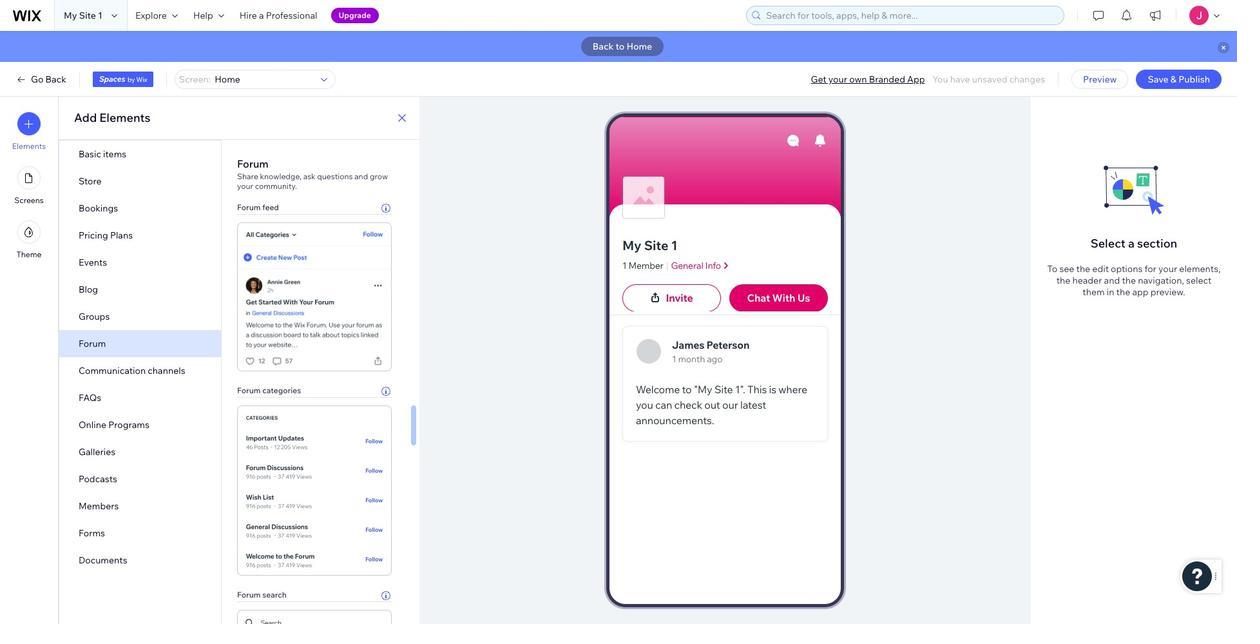 Task type: locate. For each thing, give the bounding box(es) containing it.
1 inside james peterson 1 month ago
[[672, 353, 677, 365]]

forum for forum share knowledge, ask questions and grow your community.
[[237, 158, 269, 170]]

0 vertical spatial and
[[355, 172, 368, 181]]

site inside my site 1 1 member | general info
[[644, 237, 669, 253]]

back to home alert
[[0, 31, 1238, 62]]

1 vertical spatial to
[[682, 383, 692, 396]]

and inside the to see the edit options for your elements, the header and the navigation, select them in the app preview.
[[1105, 275, 1121, 286]]

is
[[769, 383, 777, 396]]

options
[[1111, 263, 1143, 275]]

0 horizontal spatial a
[[259, 10, 264, 21]]

0 vertical spatial a
[[259, 10, 264, 21]]

us
[[798, 292, 811, 304]]

hire a professional link
[[232, 0, 325, 31]]

app
[[908, 73, 925, 85]]

info
[[706, 260, 721, 271]]

0 vertical spatial elements
[[99, 110, 151, 125]]

to inside back to home button
[[616, 41, 625, 52]]

a right select
[[1129, 236, 1135, 251]]

1 left the explore
[[98, 10, 102, 21]]

save & publish
[[1148, 73, 1211, 85]]

categories
[[263, 386, 301, 395]]

site left "1"." on the right bottom of page
[[715, 383, 733, 396]]

elements up screens button
[[12, 141, 46, 151]]

where
[[779, 383, 808, 396]]

select
[[1091, 236, 1126, 251]]

our
[[723, 399, 738, 412]]

site left the explore
[[79, 10, 96, 21]]

elements up items
[[99, 110, 151, 125]]

my site 1 1 member | general info
[[623, 237, 721, 272]]

forum left the search
[[237, 590, 261, 599]]

1 vertical spatial your
[[237, 181, 253, 191]]

own
[[850, 73, 867, 85]]

preview button
[[1072, 70, 1129, 89]]

Search for tools, apps, help & more... field
[[763, 6, 1060, 24]]

go back button
[[15, 73, 66, 85]]

back left home
[[593, 41, 614, 52]]

add elements
[[74, 110, 151, 125]]

site up 'member'
[[644, 237, 669, 253]]

1 vertical spatial a
[[1129, 236, 1135, 251]]

your right the for
[[1159, 263, 1178, 275]]

1 horizontal spatial your
[[829, 73, 848, 85]]

1
[[98, 10, 102, 21], [671, 237, 678, 253], [623, 260, 627, 271], [672, 353, 677, 365]]

forum for forum feed
[[237, 203, 261, 212]]

0 vertical spatial back
[[593, 41, 614, 52]]

to inside welcome to "my site 1". this is where you can check out our latest announcements.
[[682, 383, 692, 396]]

grow
[[370, 172, 388, 181]]

elements
[[99, 110, 151, 125], [12, 141, 46, 151]]

my inside my site 1 1 member | general info
[[623, 237, 642, 253]]

1 horizontal spatial back
[[593, 41, 614, 52]]

pricing plans
[[79, 229, 133, 241]]

2 horizontal spatial site
[[715, 383, 733, 396]]

2 vertical spatial your
[[1159, 263, 1178, 275]]

to left home
[[616, 41, 625, 52]]

save
[[1148, 73, 1169, 85]]

0 horizontal spatial and
[[355, 172, 368, 181]]

forum
[[237, 158, 269, 170], [237, 203, 261, 212], [79, 338, 106, 349], [237, 386, 261, 395], [237, 590, 261, 599]]

forum left categories
[[237, 386, 261, 395]]

1 for my site 1 1 member | general info
[[671, 237, 678, 253]]

search
[[263, 590, 287, 599]]

them
[[1083, 286, 1105, 298]]

1 horizontal spatial to
[[682, 383, 692, 396]]

your inside the to see the edit options for your elements, the header and the navigation, select them in the app preview.
[[1159, 263, 1178, 275]]

the
[[1077, 263, 1091, 275], [1057, 275, 1071, 286], [1123, 275, 1136, 286], [1117, 286, 1131, 298]]

1 horizontal spatial site
[[644, 237, 669, 253]]

members
[[79, 500, 119, 512]]

menu bar containing basic items
[[59, 141, 221, 574]]

1 horizontal spatial a
[[1129, 236, 1135, 251]]

0 horizontal spatial back
[[45, 73, 66, 85]]

menu
[[0, 104, 58, 267]]

1 vertical spatial site
[[644, 237, 669, 253]]

"my
[[694, 383, 713, 396]]

your up forum feed
[[237, 181, 253, 191]]

forum search
[[237, 590, 287, 599]]

0 horizontal spatial my
[[64, 10, 77, 21]]

add
[[74, 110, 97, 125]]

general
[[671, 260, 704, 271]]

0 horizontal spatial to
[[616, 41, 625, 52]]

forum inside menu bar
[[79, 338, 106, 349]]

0 vertical spatial site
[[79, 10, 96, 21]]

forum down the groups
[[79, 338, 106, 349]]

1 up general
[[671, 237, 678, 253]]

1 vertical spatial my
[[623, 237, 642, 253]]

menu bar
[[59, 141, 221, 574]]

0 vertical spatial to
[[616, 41, 625, 52]]

None field
[[211, 70, 317, 88]]

0 horizontal spatial your
[[237, 181, 253, 191]]

online
[[79, 419, 106, 431]]

explore
[[135, 10, 167, 21]]

site
[[79, 10, 96, 21], [644, 237, 669, 253], [715, 383, 733, 396]]

navigation,
[[1139, 275, 1185, 286]]

forum for forum categories
[[237, 386, 261, 395]]

in
[[1107, 286, 1115, 298]]

site inside welcome to "my site 1". this is where you can check out our latest announcements.
[[715, 383, 733, 396]]

back
[[593, 41, 614, 52], [45, 73, 66, 85]]

basic items
[[79, 148, 126, 160]]

0 vertical spatial my
[[64, 10, 77, 21]]

hire a professional
[[240, 10, 318, 21]]

online programs
[[79, 419, 149, 431]]

back right go
[[45, 73, 66, 85]]

branded
[[869, 73, 906, 85]]

1 horizontal spatial my
[[623, 237, 642, 253]]

1 vertical spatial back
[[45, 73, 66, 85]]

header
[[1073, 275, 1103, 286]]

help
[[193, 10, 213, 21]]

hire
[[240, 10, 257, 21]]

preview.
[[1151, 286, 1186, 298]]

1 vertical spatial and
[[1105, 275, 1121, 286]]

to
[[1048, 263, 1058, 275]]

forum up share
[[237, 158, 269, 170]]

screens button
[[14, 166, 44, 205]]

to up check
[[682, 383, 692, 396]]

your right get
[[829, 73, 848, 85]]

app
[[1133, 286, 1149, 298]]

chat with us
[[747, 292, 811, 304]]

forum share knowledge, ask questions and grow your community.
[[237, 158, 388, 191]]

forum inside forum share knowledge, ask questions and grow your community.
[[237, 158, 269, 170]]

0 horizontal spatial site
[[79, 10, 96, 21]]

items
[[103, 148, 126, 160]]

upgrade
[[339, 10, 371, 20]]

back inside back to home button
[[593, 41, 614, 52]]

chat
[[747, 292, 770, 304]]

my for my site 1 1 member | general info
[[623, 237, 642, 253]]

see
[[1060, 263, 1075, 275]]

ago
[[707, 353, 723, 365]]

invite
[[666, 292, 693, 304]]

0 horizontal spatial elements
[[12, 141, 46, 151]]

forum left feed at the left top of the page
[[237, 203, 261, 212]]

1 left the month
[[672, 353, 677, 365]]

2 vertical spatial site
[[715, 383, 733, 396]]

a right hire
[[259, 10, 264, 21]]

community.
[[255, 181, 297, 191]]

site for my site 1
[[79, 10, 96, 21]]

select
[[1187, 275, 1212, 286]]

publish
[[1179, 73, 1211, 85]]

1 horizontal spatial and
[[1105, 275, 1121, 286]]

james peterson 1 month ago
[[672, 338, 750, 365]]

2 horizontal spatial your
[[1159, 263, 1178, 275]]



Task type: vqa. For each thing, say whether or not it's contained in the screenshot.
stat to the top
no



Task type: describe. For each thing, give the bounding box(es) containing it.
elements,
[[1180, 263, 1221, 275]]

knowledge,
[[260, 172, 302, 181]]

events
[[79, 257, 107, 268]]

james
[[672, 338, 705, 351]]

1 member button
[[623, 259, 664, 272]]

announcements.
[[636, 414, 715, 427]]

1".
[[735, 383, 746, 396]]

peterson
[[707, 338, 750, 351]]

forum for forum
[[79, 338, 106, 349]]

to see the edit options for your elements, the header and the navigation, select them in the app preview.
[[1048, 263, 1221, 298]]

latest
[[741, 399, 767, 412]]

member
[[629, 260, 664, 271]]

you have unsaved changes
[[933, 73, 1046, 85]]

save & publish button
[[1137, 70, 1222, 89]]

with
[[773, 292, 796, 304]]

you
[[636, 399, 653, 412]]

|
[[666, 259, 669, 272]]

forum feed
[[237, 203, 279, 212]]

welcome to "my site 1". this is where you can check out our latest announcements.
[[636, 383, 810, 427]]

your inside forum share knowledge, ask questions and grow your community.
[[237, 181, 253, 191]]

have
[[951, 73, 971, 85]]

groups
[[79, 311, 110, 322]]

announcements
[[765, 301, 835, 313]]

1 for james peterson 1 month ago
[[672, 353, 677, 365]]

channels
[[148, 365, 185, 376]]

screens
[[14, 195, 44, 205]]

out
[[705, 399, 721, 412]]

edit
[[1093, 263, 1109, 275]]

1 left 'member'
[[623, 260, 627, 271]]

and inside forum share knowledge, ask questions and grow your community.
[[355, 172, 368, 181]]

documents
[[79, 554, 127, 566]]

communication channels
[[79, 365, 185, 376]]

forms
[[79, 527, 105, 539]]

chat with us button
[[730, 284, 828, 312]]

store
[[79, 175, 102, 187]]

to for back
[[616, 41, 625, 52]]

ask
[[303, 172, 316, 181]]

share
[[237, 172, 258, 181]]

programs
[[108, 419, 149, 431]]

podcasts
[[79, 473, 117, 485]]

forum for forum search
[[237, 590, 261, 599]]

feed
[[263, 203, 279, 212]]

theme button
[[16, 220, 42, 259]]

a for professional
[[259, 10, 264, 21]]

back to home
[[593, 41, 653, 52]]

questions
[[317, 172, 353, 181]]

section
[[1138, 236, 1178, 251]]

faqs
[[79, 392, 101, 404]]

menu containing elements
[[0, 104, 58, 267]]

go back
[[31, 73, 66, 85]]

theme
[[16, 249, 42, 259]]

&
[[1171, 73, 1177, 85]]

a for section
[[1129, 236, 1135, 251]]

my site 1 button
[[623, 236, 828, 255]]

back to home button
[[581, 37, 664, 56]]

check
[[675, 399, 703, 412]]

help button
[[186, 0, 232, 31]]

my site 1
[[64, 10, 102, 21]]

header
[[804, 120, 835, 131]]

pricing
[[79, 229, 108, 241]]

1 for my site 1
[[98, 10, 102, 21]]

select a section
[[1091, 236, 1178, 251]]

get
[[811, 73, 827, 85]]

elements button
[[12, 112, 46, 151]]

get your own branded app button
[[811, 73, 925, 85]]

site for my site 1 1 member | general info
[[644, 237, 669, 253]]

unsaved
[[973, 73, 1008, 85]]

1 vertical spatial elements
[[12, 141, 46, 151]]

preview
[[1084, 73, 1117, 85]]

0 vertical spatial your
[[829, 73, 848, 85]]

invite button
[[623, 284, 721, 312]]

you
[[933, 73, 949, 85]]

can
[[656, 399, 672, 412]]

1 horizontal spatial elements
[[99, 110, 151, 125]]

changes
[[1010, 73, 1046, 85]]

my for my site 1
[[64, 10, 77, 21]]

communication
[[79, 365, 146, 376]]

home
[[627, 41, 653, 52]]

get your own branded app
[[811, 73, 925, 85]]

professional
[[266, 10, 318, 21]]

for
[[1145, 263, 1157, 275]]

blog
[[79, 284, 98, 295]]

to for welcome
[[682, 383, 692, 396]]

screen:
[[179, 73, 211, 85]]

bookings
[[79, 202, 118, 214]]



